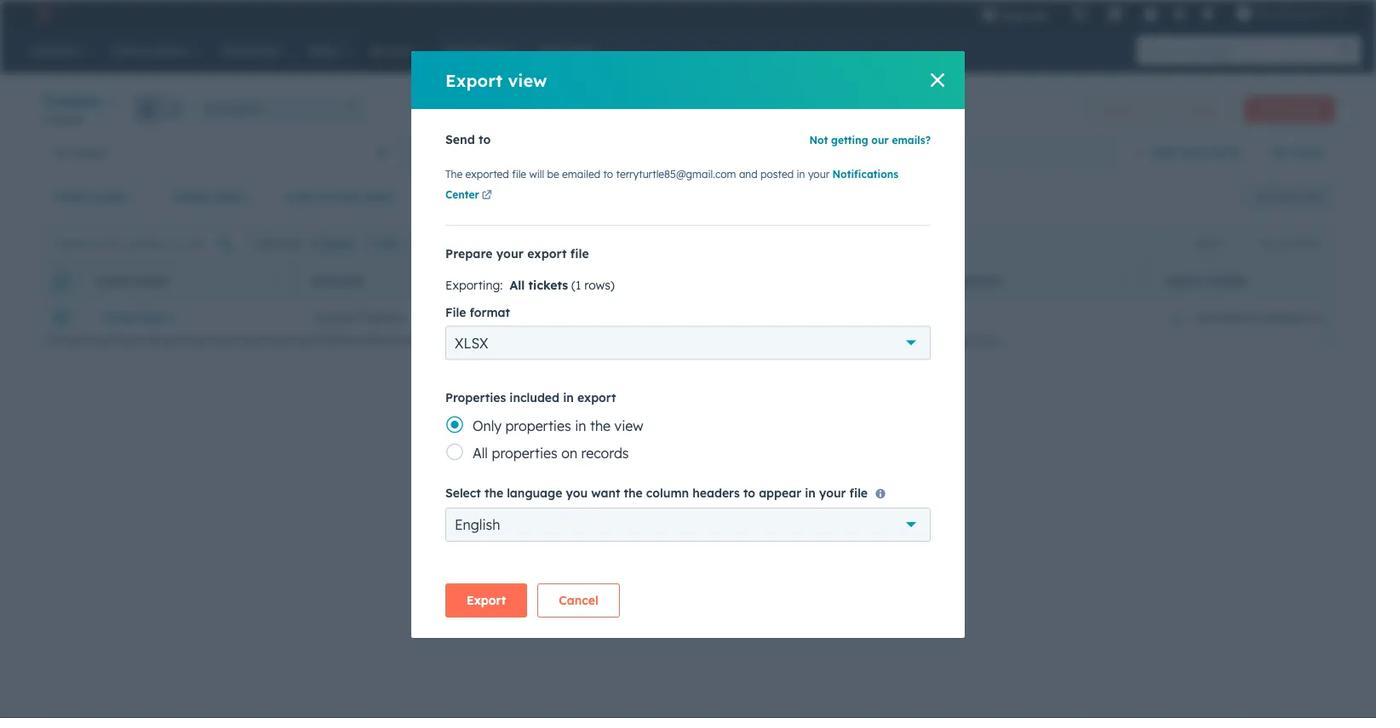 Task type: locate. For each thing, give the bounding box(es) containing it.
notifications center
[[446, 168, 899, 201]]

tickets banner
[[41, 89, 1336, 135]]

0 horizontal spatial file
[[512, 168, 527, 181]]

0 horizontal spatial priority
[[436, 189, 481, 204]]

english
[[455, 516, 500, 533]]

2 horizontal spatial file
[[850, 485, 868, 500]]

tickets up exported
[[464, 145, 501, 160]]

0 horizontal spatial export button
[[446, 584, 527, 618]]

create left ticket
[[1260, 103, 1292, 116]]

properties down the included
[[506, 417, 571, 434]]

create tasks
[[479, 237, 542, 250]]

name
[[137, 275, 167, 288]]

included
[[510, 390, 560, 405]]

priority down the
[[436, 189, 481, 204]]

view inside button
[[1300, 190, 1321, 203]]

send to
[[446, 132, 491, 147]]

1 vertical spatial your
[[496, 246, 524, 261]]

1 horizontal spatial file
[[571, 246, 589, 261]]

tickets left (1
[[529, 277, 568, 292]]

1 inside button
[[630, 357, 636, 372]]

1
[[41, 113, 46, 126], [253, 237, 258, 249], [168, 309, 175, 324], [630, 357, 636, 372]]

pipeline right support
[[363, 309, 407, 324]]

export
[[446, 69, 503, 91], [1194, 237, 1226, 250], [467, 593, 506, 608]]

cancel
[[559, 593, 599, 608]]

menu item
[[1060, 0, 1064, 27]]

all inside popup button
[[206, 102, 217, 115]]

1 horizontal spatial owner
[[1206, 275, 1246, 288]]

tasks
[[516, 237, 542, 250]]

marketplaces image
[[1108, 8, 1123, 23]]

create inside the tickets banner
[[1260, 103, 1292, 116]]

2 horizontal spatial create
[[1260, 103, 1292, 116]]

all down only
[[473, 444, 488, 461]]

press to sort. element
[[271, 274, 278, 288], [484, 274, 491, 288], [1123, 274, 1130, 288]]

to up the advanced filters (0)
[[604, 168, 613, 181]]

priority
[[436, 189, 481, 204], [952, 275, 1004, 288]]

center
[[446, 188, 479, 201]]

2 vertical spatial to
[[744, 485, 756, 500]]

create down all tickets button
[[173, 189, 212, 204]]

export down 'english'
[[467, 593, 506, 608]]

help button
[[1137, 0, 1166, 27]]

export up ticket status
[[527, 246, 567, 261]]

tickets inside the export view dialog
[[529, 277, 568, 292]]

delete
[[422, 237, 455, 250]]

view for add
[[1180, 145, 1207, 160]]

marketplaces button
[[1098, 0, 1133, 27]]

only
[[473, 417, 502, 434]]

all left views
[[1273, 145, 1288, 160]]

1 right prev
[[630, 357, 636, 372]]

0 horizontal spatial the
[[485, 485, 504, 500]]

export left the 'edit columns' button
[[1194, 237, 1226, 250]]

all right press to sort. icon
[[510, 277, 525, 292]]

prepare
[[446, 246, 493, 261]]

column header
[[719, 262, 933, 300]]

settings image
[[1172, 7, 1188, 23]]

tickets up the notifications
[[840, 145, 877, 160]]

vhs can fix it! button
[[1226, 0, 1354, 27]]

unassigned tickets button
[[757, 135, 1116, 170]]

-
[[953, 309, 958, 324], [958, 309, 962, 324]]

it!
[[1319, 6, 1329, 20]]

2 vertical spatial export
[[467, 593, 506, 608]]

in up on
[[575, 417, 587, 434]]

1 horizontal spatial date
[[365, 189, 392, 204]]

2 horizontal spatial press to sort. element
[[1123, 274, 1130, 288]]

all views
[[1273, 145, 1325, 160]]

create ticket button
[[1245, 96, 1336, 123]]

can
[[1281, 6, 1300, 20]]

import
[[1186, 103, 1221, 116]]

page
[[765, 357, 795, 372]]

export down the prev button
[[577, 390, 616, 405]]

edit left delete button
[[378, 237, 398, 250]]

emails?
[[892, 134, 931, 147]]

1 vertical spatial pipeline
[[363, 309, 407, 324]]

support pipeline button
[[293, 300, 506, 334]]

the up records
[[590, 417, 611, 434]]

1 horizontal spatial edit
[[1259, 237, 1278, 250]]

1 edit from the left
[[1259, 237, 1278, 250]]

1 vertical spatial properties
[[492, 444, 558, 461]]

1 vertical spatial to
[[604, 168, 613, 181]]

pipeline up support
[[313, 275, 363, 288]]

all inside the properties included in export element
[[473, 444, 488, 461]]

export button down 'english'
[[446, 584, 527, 618]]

3 press to sort. element from the left
[[1123, 274, 1130, 288]]

1 horizontal spatial press to sort. element
[[484, 274, 491, 288]]

0 vertical spatial ticket owner
[[52, 189, 129, 204]]

pm
[[818, 309, 836, 324]]

0 horizontal spatial date
[[216, 189, 243, 204]]

file
[[512, 168, 527, 181], [571, 246, 589, 261], [850, 485, 868, 500]]

create inside popup button
[[173, 189, 212, 204]]

priority up --
[[952, 275, 1004, 288]]

today
[[740, 309, 774, 324]]

to left appear
[[744, 485, 756, 500]]

press to sort. image
[[484, 274, 491, 286]]

tickets down record
[[71, 145, 108, 160]]

save view
[[1273, 190, 1321, 203]]

delete button
[[409, 236, 455, 251]]

0 horizontal spatial create
[[173, 189, 212, 204]]

1 right the test
[[168, 309, 175, 324]]

export button left the 'edit columns' button
[[1183, 232, 1238, 254]]

english button
[[446, 508, 931, 542]]

1 left selected
[[253, 237, 258, 249]]

2 horizontal spatial to
[[744, 485, 756, 500]]

1 vertical spatial file
[[571, 246, 589, 261]]

0 horizontal spatial ticket owner
[[52, 189, 129, 204]]

ticket test 1
[[101, 309, 175, 324]]

your
[[808, 168, 830, 181], [496, 246, 524, 261], [820, 485, 846, 500]]

help image
[[1144, 8, 1159, 23]]

file right appear
[[850, 485, 868, 500]]

1 selected
[[253, 237, 300, 249]]

search image
[[1341, 44, 1353, 56]]

0 vertical spatial owner
[[92, 189, 129, 204]]

0 vertical spatial export button
[[1183, 232, 1238, 254]]

pagination navigation
[[559, 353, 713, 376]]

0 vertical spatial priority
[[436, 189, 481, 204]]

2 vertical spatial file
[[850, 485, 868, 500]]

menu
[[970, 0, 1356, 27]]

0 vertical spatial your
[[808, 168, 830, 181]]

to right send
[[479, 132, 491, 147]]

1 vertical spatial priority
[[952, 275, 1004, 288]]

25 per page button
[[713, 348, 818, 382]]

all inside button
[[55, 145, 68, 160]]

1 left record
[[41, 113, 46, 126]]

on
[[562, 444, 578, 461]]

next
[[648, 357, 676, 372]]

4:41
[[792, 309, 815, 324]]

2 vertical spatial create
[[479, 237, 512, 250]]

the right want
[[624, 485, 643, 500]]

0 horizontal spatial to
[[479, 132, 491, 147]]

properties up language
[[492, 444, 558, 461]]

view inside the properties included in export element
[[615, 417, 644, 434]]

test
[[141, 309, 165, 324]]

view inside popup button
[[1180, 145, 1207, 160]]

tickets inside unassigned tickets button
[[840, 145, 877, 160]]

1 inside the tickets banner
[[41, 113, 46, 126]]

prepare your export file
[[446, 246, 589, 261]]

1 horizontal spatial export
[[577, 390, 616, 405]]

create for create tasks
[[479, 237, 512, 250]]

0 horizontal spatial press to sort. element
[[271, 274, 278, 288]]

1 press to sort. element from the left
[[271, 274, 278, 288]]

date right activity
[[365, 189, 392, 204]]

1 vertical spatial export button
[[446, 584, 527, 618]]

save view button
[[1243, 183, 1336, 210]]

edit for edit
[[378, 237, 398, 250]]

want
[[591, 485, 621, 500]]

unassigned
[[771, 145, 837, 160]]

all for views
[[1273, 145, 1288, 160]]

0 vertical spatial create
[[1260, 103, 1292, 116]]

terryturtle85@gmail.com
[[616, 168, 736, 181]]

xlsx button
[[446, 326, 931, 360]]

column
[[646, 485, 689, 500]]

file up status
[[571, 246, 589, 261]]

0 vertical spatial properties
[[506, 417, 571, 434]]

tickets button
[[41, 89, 117, 113]]

1 vertical spatial ticket owner
[[1165, 275, 1246, 288]]

advanced filters (0)
[[543, 189, 661, 204]]

edit left columns at the top right of page
[[1259, 237, 1278, 250]]

2 press to sort. element from the left
[[484, 274, 491, 288]]

Search ID, name, or description search field
[[45, 228, 246, 259]]

file left will
[[512, 168, 527, 181]]

1 for 1 selected
[[253, 237, 258, 249]]

1 vertical spatial export
[[1194, 237, 1226, 250]]

all down 1 record
[[55, 145, 68, 160]]

2 edit from the left
[[378, 237, 398, 250]]

0 vertical spatial file
[[512, 168, 527, 181]]

1 for 1
[[630, 357, 636, 372]]

close image
[[931, 73, 945, 87]]

the
[[446, 168, 463, 181]]

ticket inside popup button
[[52, 189, 88, 204]]

export view dialog
[[411, 51, 965, 638]]

last activity date button
[[276, 180, 415, 214]]

properties for on
[[492, 444, 558, 461]]

not getting our emails?
[[810, 134, 931, 147]]

all left pipelines
[[206, 102, 217, 115]]

assign button
[[307, 236, 354, 251]]

0 horizontal spatial owner
[[92, 189, 129, 204]]

1 - from the left
[[953, 309, 958, 324]]

menu containing vhs can fix it!
[[970, 0, 1356, 27]]

tickets
[[71, 145, 108, 160], [464, 145, 501, 160], [840, 145, 877, 160], [529, 277, 568, 292]]

select
[[446, 485, 481, 500]]

date down all tickets button
[[216, 189, 243, 204]]

edit inside the 'edit columns' button
[[1259, 237, 1278, 250]]

0 vertical spatial export
[[527, 246, 567, 261]]

edit
[[1259, 237, 1278, 250], [378, 237, 398, 250]]

export view
[[446, 69, 547, 91]]

(support
[[555, 309, 605, 324]]

1 vertical spatial create
[[173, 189, 212, 204]]

rows)
[[585, 277, 615, 292]]

1 horizontal spatial priority
[[952, 275, 1004, 288]]

1 horizontal spatial export button
[[1183, 232, 1238, 254]]

create left 'tasks'
[[479, 237, 512, 250]]

ticket owner button
[[41, 180, 151, 214]]

2 vertical spatial your
[[820, 485, 846, 500]]

group
[[134, 95, 188, 122]]

0 horizontal spatial edit
[[378, 237, 398, 250]]

1 horizontal spatial create
[[479, 237, 512, 250]]

the right select
[[485, 485, 504, 500]]

pipeline
[[313, 275, 363, 288], [363, 309, 407, 324]]

all inside "link"
[[1273, 145, 1288, 160]]

1 record
[[41, 113, 83, 126]]

export up send to
[[446, 69, 503, 91]]

new (support pipeline)
[[527, 309, 657, 324]]

edit inside edit button
[[378, 237, 398, 250]]

record
[[50, 113, 83, 126]]

1 vertical spatial owner
[[1206, 275, 1246, 288]]

in right appear
[[805, 485, 816, 500]]



Task type: vqa. For each thing, say whether or not it's contained in the screenshot.
for
no



Task type: describe. For each thing, give the bounding box(es) containing it.
columns
[[1281, 237, 1320, 250]]

actions button
[[1087, 96, 1162, 123]]

calling icon image
[[1072, 7, 1087, 22]]

properties included in export element
[[446, 411, 931, 466]]

language
[[507, 485, 563, 500]]

1 date from the left
[[216, 189, 243, 204]]

2 - from the left
[[958, 309, 962, 324]]

all pipelines
[[206, 102, 263, 115]]

1 horizontal spatial the
[[590, 417, 611, 434]]

vhs can fix it!
[[1255, 6, 1329, 20]]

your for select the language you want the column headers to appear in your file
[[820, 485, 846, 500]]

edit for edit columns
[[1259, 237, 1278, 250]]

actions
[[1101, 103, 1137, 116]]

all pipelines button
[[198, 95, 368, 122]]

export button for cancel
[[446, 584, 527, 618]]

notifications
[[833, 168, 899, 181]]

save
[[1273, 190, 1297, 203]]

create for create ticket
[[1260, 103, 1292, 116]]

link opens in a new window image
[[482, 188, 492, 204]]

pipeline inside button
[[363, 309, 407, 324]]

properties for in
[[506, 417, 571, 434]]

vhs
[[1255, 6, 1278, 20]]

all tickets
[[55, 145, 108, 160]]

all for tickets
[[55, 145, 68, 160]]

create ticket
[[1260, 103, 1321, 116]]

upgrade image
[[982, 8, 997, 23]]

0 horizontal spatial export
[[527, 246, 567, 261]]

create date
[[173, 189, 243, 204]]

new (support pipeline) button
[[506, 300, 719, 334]]

export button for edit columns
[[1183, 232, 1238, 254]]

file format
[[446, 305, 510, 319]]

not getting our emails? button
[[810, 132, 931, 147]]

unassigned tickets
[[771, 145, 877, 160]]

tickets inside my open tickets button
[[464, 145, 501, 160]]

prev button
[[559, 354, 624, 376]]

exporting: all tickets (1 rows)
[[446, 277, 615, 292]]

in down unassigned
[[797, 168, 805, 181]]

(0)
[[644, 189, 661, 204]]

import button
[[1172, 96, 1235, 123]]

only properties in the view
[[473, 417, 644, 434]]

0 vertical spatial to
[[479, 132, 491, 147]]

getting
[[832, 134, 869, 147]]

send
[[446, 132, 475, 147]]

ticket test 1 link
[[101, 309, 272, 324]]

ticket name
[[95, 275, 167, 288]]

fix
[[1303, 6, 1316, 20]]

25
[[724, 357, 738, 372]]

1 vertical spatial export
[[577, 390, 616, 405]]

1 horizontal spatial ticket owner
[[1165, 275, 1246, 288]]

selected
[[261, 237, 300, 249]]

in up the "only properties in the view"
[[563, 390, 574, 405]]

open
[[433, 145, 461, 160]]

your for the exported file will be emailed to terryturtle85@gmail.com and posted in your
[[808, 168, 830, 181]]

the exported file will be emailed to terryturtle85@gmail.com and posted in your
[[446, 168, 833, 181]]

create tasks button
[[465, 236, 542, 251]]

headers
[[693, 485, 740, 500]]

cancel button
[[538, 584, 620, 618]]

25 per page
[[724, 357, 795, 372]]

tickets inside all tickets button
[[71, 145, 108, 160]]

my open tickets
[[412, 145, 501, 160]]

calling icon button
[[1065, 2, 1094, 25]]

notifications button
[[1194, 0, 1223, 27]]

terry turtle image
[[1237, 6, 1252, 21]]

group inside the tickets banner
[[134, 95, 188, 122]]

link opens in a new window image
[[482, 191, 492, 201]]

press to sort. element for priority
[[1123, 274, 1130, 288]]

1 horizontal spatial to
[[604, 168, 613, 181]]

file
[[446, 305, 466, 319]]

view for save
[[1300, 190, 1321, 203]]

add
[[1152, 145, 1176, 160]]

add view (3/5) button
[[1123, 135, 1262, 170]]

upgrade
[[1001, 8, 1048, 22]]

next button
[[642, 354, 713, 376]]

add view (3/5)
[[1152, 145, 1240, 160]]

properties included in export
[[446, 390, 616, 405]]

tickets
[[41, 90, 101, 112]]

all for pipelines
[[206, 102, 217, 115]]

priority button
[[425, 180, 504, 214]]

edit columns button
[[1248, 232, 1331, 254]]

today at 4:41 pm
[[740, 309, 836, 324]]

export for edit columns
[[1194, 237, 1226, 250]]

owner inside popup button
[[92, 189, 129, 204]]

view for export
[[508, 69, 547, 91]]

at
[[777, 309, 789, 324]]

posted
[[761, 168, 794, 181]]

Search HubSpot search field
[[1137, 36, 1346, 65]]

2 date from the left
[[365, 189, 392, 204]]

properties
[[446, 390, 506, 405]]

hubspot image
[[31, 3, 51, 24]]

priority inside popup button
[[436, 189, 481, 204]]

last activity date
[[287, 189, 392, 204]]

filters
[[606, 189, 640, 204]]

select the language you want the column headers to appear in your file
[[446, 485, 868, 500]]

create date button
[[162, 180, 266, 214]]

xlsx
[[455, 334, 488, 351]]

prev
[[591, 357, 618, 372]]

my
[[412, 145, 429, 160]]

be
[[547, 168, 559, 181]]

assign
[[321, 237, 354, 250]]

2 horizontal spatial the
[[624, 485, 643, 500]]

0 vertical spatial pipeline
[[313, 275, 363, 288]]

create for create date
[[173, 189, 212, 204]]

all properties on records
[[473, 444, 629, 461]]

records
[[581, 444, 629, 461]]

emailed
[[562, 168, 601, 181]]

search button
[[1332, 36, 1361, 65]]

(3/5)
[[1211, 145, 1240, 160]]

press to sort. element for pipeline
[[484, 274, 491, 288]]

1 for 1 record
[[41, 113, 46, 126]]

my open tickets button
[[399, 135, 757, 170]]

0 vertical spatial export
[[446, 69, 503, 91]]

notifications image
[[1201, 8, 1216, 23]]

--
[[953, 309, 962, 324]]

edit columns
[[1259, 237, 1320, 250]]

all for properties
[[473, 444, 488, 461]]

support
[[314, 309, 359, 324]]

export for cancel
[[467, 593, 506, 608]]

ticket owner inside popup button
[[52, 189, 129, 204]]

will
[[529, 168, 545, 181]]

-- button
[[932, 300, 1145, 334]]

our
[[872, 134, 889, 147]]

settings link
[[1169, 5, 1191, 23]]



